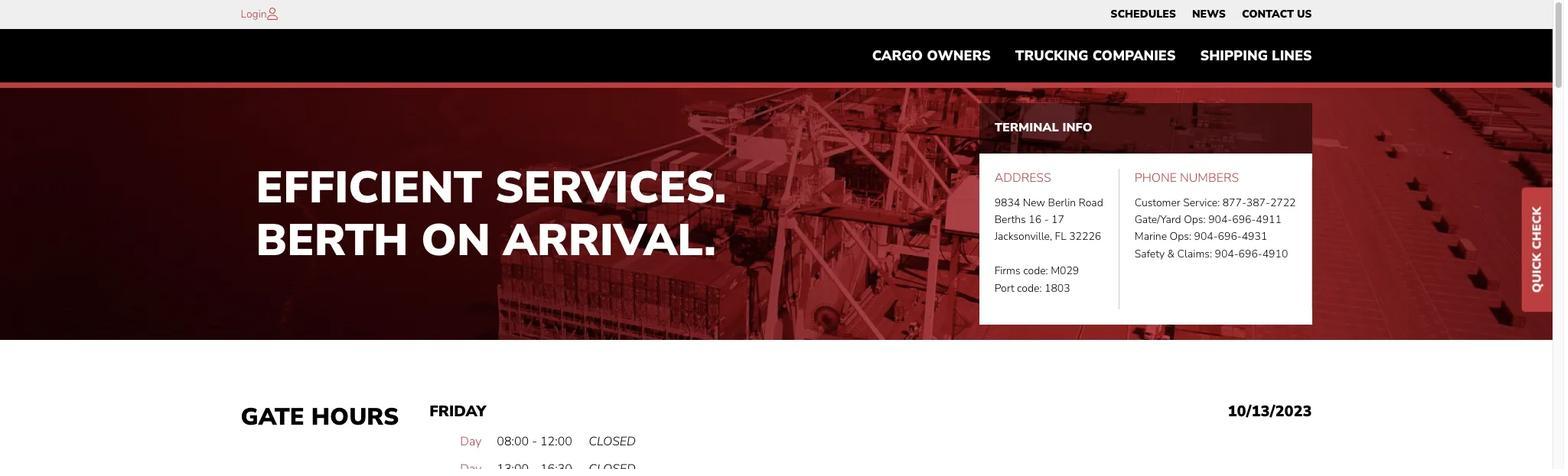 Task type: locate. For each thing, give the bounding box(es) containing it.
904- up claims:
[[1194, 230, 1218, 244]]

port
[[995, 281, 1014, 296]]

32226
[[1069, 230, 1101, 244]]

companies
[[1093, 47, 1176, 65]]

phone
[[1135, 170, 1177, 187]]

ops: up &
[[1170, 230, 1192, 244]]

berth
[[256, 211, 408, 271]]

terminal info
[[995, 120, 1093, 137]]

code:
[[1023, 264, 1048, 279], [1017, 281, 1042, 296]]

- left 17
[[1044, 213, 1049, 227]]

2 vertical spatial 904-
[[1215, 247, 1239, 262]]

904-
[[1209, 213, 1232, 227], [1194, 230, 1218, 244], [1215, 247, 1239, 262]]

quick check link
[[1522, 188, 1553, 313]]

marine
[[1135, 230, 1167, 244]]

code: up 1803
[[1023, 264, 1048, 279]]

1 vertical spatial code:
[[1017, 281, 1042, 296]]

10/13/2023
[[1228, 402, 1312, 422]]

4910
[[1263, 247, 1288, 262]]

new
[[1023, 196, 1045, 210]]

ops: down service:
[[1184, 213, 1206, 227]]

numbers
[[1180, 170, 1239, 187]]

day
[[460, 434, 482, 451]]

us
[[1297, 7, 1312, 21]]

services.
[[495, 157, 727, 218]]

1 vertical spatial 904-
[[1194, 230, 1218, 244]]

0 vertical spatial 904-
[[1209, 213, 1232, 227]]

1 vertical spatial ops:
[[1170, 230, 1192, 244]]

customer service: 877-387-2722 gate/yard ops: 904-696-4911 marine ops: 904-696-4931 safety & claims: 904-696-4910
[[1135, 196, 1296, 262]]

0 vertical spatial code:
[[1023, 264, 1048, 279]]

12:00
[[540, 434, 572, 451]]

schedules
[[1111, 7, 1176, 21]]

code: right port
[[1017, 281, 1042, 296]]

safety
[[1135, 247, 1165, 262]]

1 vertical spatial -
[[532, 434, 537, 451]]

ops:
[[1184, 213, 1206, 227], [1170, 230, 1192, 244]]

closed
[[589, 434, 636, 451]]

904- right claims:
[[1215, 247, 1239, 262]]

0 vertical spatial ops:
[[1184, 213, 1206, 227]]

hours
[[311, 402, 399, 434]]

phone numbers
[[1135, 170, 1239, 187]]

-
[[1044, 213, 1049, 227], [532, 434, 537, 451]]

terminal
[[995, 120, 1059, 137]]

quick check
[[1529, 207, 1546, 293]]

696-
[[1232, 213, 1256, 227], [1218, 230, 1242, 244], [1239, 247, 1263, 262]]

efficient services. berth on arrival.
[[256, 157, 727, 271]]

0 vertical spatial menu bar
[[1103, 4, 1320, 25]]

1803
[[1045, 281, 1070, 296]]

friday
[[430, 402, 486, 422]]

trucking companies
[[1015, 47, 1176, 65]]

- right 08:00
[[532, 434, 537, 451]]

menu bar down the schedules link
[[860, 41, 1324, 71]]

0 vertical spatial -
[[1044, 213, 1049, 227]]

1 horizontal spatial -
[[1044, 213, 1049, 227]]

4911
[[1256, 213, 1282, 227]]

login link
[[241, 7, 267, 21]]

user image
[[267, 8, 278, 20]]

news
[[1192, 7, 1226, 21]]

menu bar
[[1103, 4, 1320, 25], [860, 41, 1324, 71]]

menu bar up shipping
[[1103, 4, 1320, 25]]

877-
[[1223, 196, 1247, 210]]

1 vertical spatial menu bar
[[860, 41, 1324, 71]]

904- down 877-
[[1209, 213, 1232, 227]]

claims:
[[1178, 247, 1212, 262]]

road
[[1079, 196, 1103, 210]]

fl
[[1055, 230, 1067, 244]]



Task type: vqa. For each thing, say whether or not it's contained in the screenshot.
the 13:00 - 16:30
no



Task type: describe. For each thing, give the bounding box(es) containing it.
check
[[1529, 207, 1546, 250]]

service:
[[1183, 196, 1220, 210]]

owners
[[927, 47, 991, 65]]

firms
[[995, 264, 1021, 279]]

shipping lines link
[[1188, 41, 1324, 71]]

contact
[[1242, 7, 1294, 21]]

gate
[[241, 402, 304, 434]]

m029
[[1051, 264, 1079, 279]]

berths
[[995, 213, 1026, 227]]

schedules link
[[1111, 4, 1176, 25]]

contact us
[[1242, 7, 1312, 21]]

customer
[[1135, 196, 1181, 210]]

16
[[1029, 213, 1042, 227]]

lines
[[1272, 47, 1312, 65]]

shipping lines
[[1200, 47, 1312, 65]]

quick
[[1529, 253, 1546, 293]]

- inside the 9834 new berlin road berths 16 - 17 jacksonville, fl 32226
[[1044, 213, 1049, 227]]

berlin
[[1048, 196, 1076, 210]]

address
[[995, 170, 1051, 187]]

0 horizontal spatial -
[[532, 434, 537, 451]]

news link
[[1192, 4, 1226, 25]]

gate hours
[[241, 402, 399, 434]]

4931
[[1242, 230, 1268, 244]]

efficient
[[256, 157, 482, 218]]

menu bar containing cargo owners
[[860, 41, 1324, 71]]

jacksonville,
[[995, 230, 1052, 244]]

shipping
[[1200, 47, 1268, 65]]

trucking companies link
[[1003, 41, 1188, 71]]

cargo owners
[[872, 47, 991, 65]]

1 vertical spatial 696-
[[1218, 230, 1242, 244]]

387-
[[1247, 196, 1270, 210]]

gate/yard
[[1135, 213, 1181, 227]]

08:00 - 12:00
[[497, 434, 572, 451]]

9834
[[995, 196, 1020, 210]]

cargo owners link
[[860, 41, 1003, 71]]

arrival.
[[503, 211, 716, 271]]

0 vertical spatial 696-
[[1232, 213, 1256, 227]]

08:00
[[497, 434, 529, 451]]

17
[[1052, 213, 1064, 227]]

info
[[1063, 120, 1093, 137]]

trucking
[[1015, 47, 1089, 65]]

9834 new berlin road berths 16 - 17 jacksonville, fl 32226
[[995, 196, 1103, 244]]

contact us link
[[1242, 4, 1312, 25]]

2722
[[1270, 196, 1296, 210]]

firms code:  m029 port code:  1803
[[995, 264, 1079, 296]]

on
[[421, 211, 491, 271]]

2 vertical spatial 696-
[[1239, 247, 1263, 262]]

login
[[241, 7, 267, 21]]

&
[[1168, 247, 1175, 262]]

menu bar containing schedules
[[1103, 4, 1320, 25]]

cargo
[[872, 47, 923, 65]]



